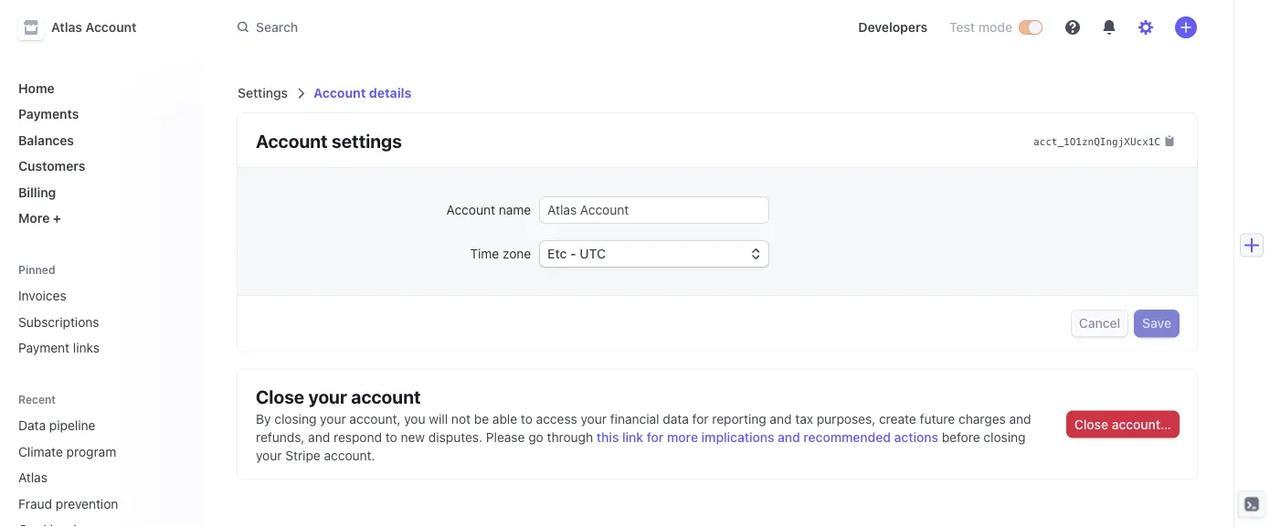 Task type: vqa. For each thing, say whether or not it's contained in the screenshot.
program
yes



Task type: locate. For each thing, give the bounding box(es) containing it.
0 horizontal spatial for
[[647, 429, 664, 444]]

closing
[[274, 411, 317, 426], [984, 429, 1026, 444]]

Account name text field
[[540, 197, 769, 223]]

Search text field
[[227, 11, 742, 44]]

atlas account button
[[18, 15, 155, 40]]

home link
[[11, 73, 186, 103]]

account name
[[446, 202, 531, 217]]

1 vertical spatial to
[[385, 429, 397, 444]]

atlas account
[[51, 20, 137, 35]]

this
[[597, 429, 619, 444]]

climate
[[18, 444, 63, 459]]

account inside button
[[86, 20, 137, 35]]

payment
[[18, 340, 69, 355]]

closing for by
[[274, 411, 317, 426]]

close up by
[[256, 386, 304, 407]]

your down refunds,
[[256, 448, 282, 463]]

for right data
[[692, 411, 709, 426]]

account up account settings
[[314, 85, 366, 101]]

before closing your stripe account.
[[256, 429, 1026, 463]]

to left new
[[385, 429, 397, 444]]

0 horizontal spatial to
[[385, 429, 397, 444]]

1 vertical spatial for
[[647, 429, 664, 444]]

and up stripe
[[308, 429, 330, 444]]

1 vertical spatial atlas
[[18, 470, 47, 485]]

0 horizontal spatial close
[[256, 386, 304, 407]]

invoices link
[[11, 281, 186, 311]]

1 horizontal spatial closing
[[984, 429, 1026, 444]]

your up this
[[581, 411, 607, 426]]

by
[[256, 411, 271, 426]]

acct_1o1znqingjxucx1c button
[[1033, 132, 1175, 150]]

before
[[942, 429, 980, 444]]

atlas inside button
[[51, 20, 82, 35]]

-
[[570, 246, 576, 261]]

your
[[308, 386, 347, 407], [320, 411, 346, 426], [581, 411, 607, 426], [256, 448, 282, 463]]

1 horizontal spatial close
[[1074, 417, 1108, 432]]

balances
[[18, 132, 74, 148]]

billing link
[[11, 177, 186, 207]]

0 horizontal spatial closing
[[274, 411, 317, 426]]

recent
[[18, 393, 56, 406]]

+
[[53, 211, 61, 226]]

climate program
[[18, 444, 116, 459]]

0 vertical spatial close
[[256, 386, 304, 407]]

data
[[663, 411, 689, 426]]

payments
[[18, 106, 79, 122]]

Search search field
[[227, 11, 742, 44]]

for
[[692, 411, 709, 426], [647, 429, 664, 444]]

account up home link
[[86, 20, 137, 35]]

0 vertical spatial for
[[692, 411, 709, 426]]

close account…
[[1074, 417, 1171, 432]]

more
[[667, 429, 698, 444]]

purposes,
[[817, 411, 876, 426]]

more
[[18, 211, 50, 226]]

disputes.
[[428, 429, 483, 444]]

invoices
[[18, 288, 66, 303]]

recommended
[[804, 429, 891, 444]]

test mode
[[949, 20, 1012, 35]]

atlas inside recent element
[[18, 470, 47, 485]]

link
[[622, 429, 643, 444]]

1 vertical spatial closing
[[984, 429, 1026, 444]]

atlas
[[51, 20, 82, 35], [18, 470, 47, 485]]

settings link
[[238, 85, 288, 101]]

not
[[451, 411, 471, 426]]

account left name
[[446, 202, 495, 217]]

account
[[86, 20, 137, 35], [314, 85, 366, 101], [256, 130, 328, 151], [446, 202, 495, 217]]

closing up refunds,
[[274, 411, 317, 426]]

payment links
[[18, 340, 100, 355]]

data
[[18, 418, 46, 433]]

closing inside before closing your stripe account.
[[984, 429, 1026, 444]]

program
[[66, 444, 116, 459]]

utc
[[580, 246, 606, 261]]

and
[[770, 411, 792, 426], [1009, 411, 1031, 426], [308, 429, 330, 444], [778, 429, 800, 444]]

account for account details
[[314, 85, 366, 101]]

close account… button
[[1067, 412, 1179, 437]]

zone
[[503, 246, 531, 261]]

1 horizontal spatial atlas
[[51, 20, 82, 35]]

tax
[[795, 411, 813, 426]]

actions
[[894, 429, 938, 444]]

0 vertical spatial atlas
[[51, 20, 82, 35]]

0 horizontal spatial atlas
[[18, 470, 47, 485]]

0 vertical spatial to
[[521, 411, 533, 426]]

pin to navigation image
[[170, 522, 185, 527]]

atlas up 'home'
[[51, 20, 82, 35]]

details
[[369, 85, 412, 101]]

close
[[256, 386, 304, 407], [1074, 417, 1108, 432]]

more +
[[18, 211, 61, 226]]

0 vertical spatial closing
[[274, 411, 317, 426]]

to up the go
[[521, 411, 533, 426]]

developers
[[858, 20, 928, 35]]

settings image
[[1139, 20, 1153, 35]]

1 vertical spatial close
[[1074, 417, 1108, 432]]

atlas up fraud
[[18, 470, 47, 485]]

close left account…
[[1074, 417, 1108, 432]]

and right charges
[[1009, 411, 1031, 426]]

billing
[[18, 185, 56, 200]]

closing down charges
[[984, 429, 1026, 444]]

fraud prevention
[[18, 496, 118, 511]]

balances link
[[11, 125, 186, 155]]

mode
[[978, 20, 1012, 35]]

please
[[486, 429, 525, 444]]

be
[[474, 411, 489, 426]]

close for close account…
[[1074, 417, 1108, 432]]

future
[[920, 411, 955, 426]]

closing inside by closing your account, you will not be able to access your financial data for reporting and tax purposes, create future charges and refunds, and respond to new disputes. please go through
[[274, 411, 317, 426]]

for inside by closing your account, you will not be able to access your financial data for reporting and tax purposes, create future charges and refunds, and respond to new disputes. please go through
[[692, 411, 709, 426]]

your up respond
[[308, 386, 347, 407]]

refunds,
[[256, 429, 305, 444]]

for right link
[[647, 429, 664, 444]]

close inside close account… button
[[1074, 417, 1108, 432]]

account down "settings" link
[[256, 130, 328, 151]]

and up this link for more implications and recommended actions
[[770, 411, 792, 426]]

1 horizontal spatial for
[[692, 411, 709, 426]]

able
[[492, 411, 517, 426]]



Task type: describe. For each thing, give the bounding box(es) containing it.
prevention
[[56, 496, 118, 511]]

by closing your account, you will not be able to access your financial data for reporting and tax purposes, create future charges and refunds, and respond to new disputes. please go through
[[256, 411, 1031, 444]]

your down the close your account
[[320, 411, 346, 426]]

account settings
[[256, 130, 402, 151]]

links
[[73, 340, 100, 355]]

account…
[[1112, 417, 1171, 432]]

account details
[[314, 85, 412, 101]]

time
[[470, 246, 499, 261]]

create
[[879, 411, 916, 426]]

payments link
[[11, 99, 186, 129]]

name
[[499, 202, 531, 217]]

payment links link
[[11, 333, 186, 363]]

data pipeline link
[[11, 411, 161, 440]]

settings
[[332, 130, 402, 151]]

account
[[351, 386, 421, 407]]

fraud prevention link
[[11, 489, 161, 519]]

home
[[18, 80, 55, 95]]

and down tax
[[778, 429, 800, 444]]

access
[[536, 411, 577, 426]]

customers link
[[11, 151, 186, 181]]

pinned
[[18, 263, 55, 276]]

search
[[256, 19, 298, 34]]

reporting
[[712, 411, 766, 426]]

new
[[401, 429, 425, 444]]

customers
[[18, 159, 85, 174]]

close your account
[[256, 386, 421, 407]]

this link for more implications and recommended actions
[[597, 429, 938, 444]]

subscriptions link
[[11, 307, 186, 337]]

respond
[[334, 429, 382, 444]]

1 horizontal spatial to
[[521, 411, 533, 426]]

atlas for atlas account
[[51, 20, 82, 35]]

recent element
[[0, 411, 201, 527]]

stripe
[[285, 448, 320, 463]]

charges
[[959, 411, 1006, 426]]

developers link
[[851, 13, 935, 42]]

data pipeline
[[18, 418, 95, 433]]

go
[[528, 429, 543, 444]]

pinned element
[[11, 281, 186, 363]]

etc - utc
[[548, 246, 606, 261]]

subscriptions
[[18, 314, 99, 329]]

your inside before closing your stripe account.
[[256, 448, 282, 463]]

account for account name
[[446, 202, 495, 217]]

account for account settings
[[256, 130, 328, 151]]

financial
[[610, 411, 659, 426]]

you
[[404, 411, 425, 426]]

through
[[547, 429, 593, 444]]

account.
[[324, 448, 375, 463]]

notifications image
[[1102, 20, 1117, 35]]

help image
[[1065, 20, 1080, 35]]

recent navigation links element
[[0, 392, 201, 527]]

time zone
[[470, 246, 531, 261]]

closing for before
[[984, 429, 1026, 444]]

etc
[[548, 246, 567, 261]]

fraud
[[18, 496, 52, 511]]

climate program link
[[11, 437, 161, 466]]

acct_1o1znqingjxucx1c
[[1033, 136, 1161, 148]]

account,
[[349, 411, 401, 426]]

test
[[949, 20, 975, 35]]

atlas for atlas
[[18, 470, 47, 485]]

this link for more implications and recommended actions link
[[597, 429, 938, 444]]

etc - utc button
[[540, 241, 769, 267]]

implications
[[701, 429, 774, 444]]

close for close your account
[[256, 386, 304, 407]]

atlas link
[[11, 463, 161, 493]]

pinned navigation links element
[[11, 262, 186, 363]]

settings
[[238, 85, 288, 101]]

core navigation links element
[[11, 73, 186, 233]]

pipeline
[[49, 418, 95, 433]]

will
[[429, 411, 448, 426]]



